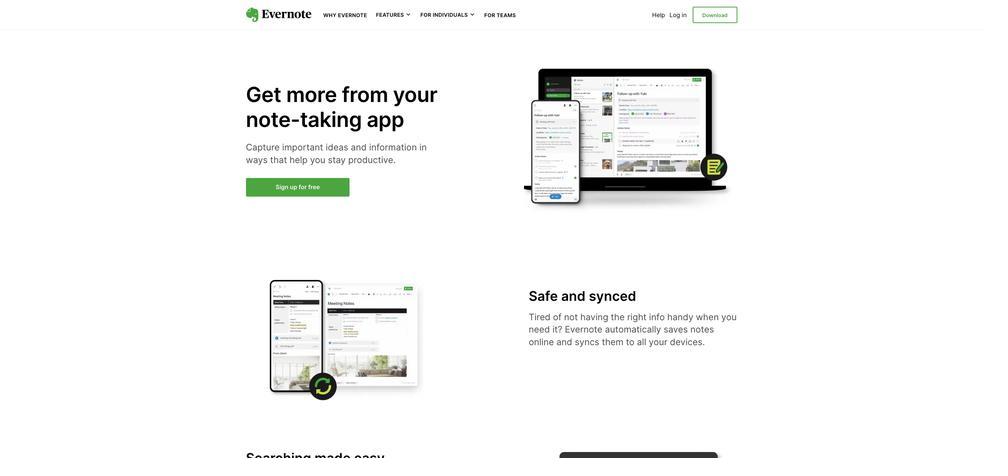 Task type: locate. For each thing, give the bounding box(es) containing it.
1 vertical spatial your
[[649, 337, 668, 347]]

not
[[564, 312, 578, 322]]

you left "stay"
[[310, 154, 326, 165]]

for inside for individuals button
[[421, 12, 432, 18]]

you right when
[[722, 312, 737, 322]]

your inside get more from your note-taking app
[[393, 82, 438, 107]]

1 vertical spatial evernote
[[565, 324, 603, 335]]

you for from
[[310, 154, 326, 165]]

you inside capture important ideas and information in ways that help you stay productive.
[[310, 154, 326, 165]]

your
[[393, 82, 438, 107], [649, 337, 668, 347]]

when
[[696, 312, 719, 322]]

for individuals
[[421, 12, 468, 18]]

1 vertical spatial in
[[420, 142, 427, 153]]

0 horizontal spatial evernote
[[338, 12, 367, 18]]

in
[[682, 11, 687, 19], [420, 142, 427, 153]]

0 horizontal spatial your
[[393, 82, 438, 107]]

and
[[351, 142, 367, 153], [561, 288, 586, 304], [557, 337, 573, 347]]

sign up for free
[[276, 183, 320, 191]]

1 horizontal spatial you
[[722, 312, 737, 322]]

evernote inside tired of not having the right info handy when you need it? evernote automatically saves notes online and syncs them to all your devices.
[[565, 324, 603, 335]]

for inside for teams 'link'
[[485, 12, 495, 18]]

and up not
[[561, 288, 586, 304]]

for
[[299, 183, 307, 191]]

important
[[282, 142, 323, 153]]

it?
[[553, 324, 563, 335]]

and inside capture important ideas and information in ways that help you stay productive.
[[351, 142, 367, 153]]

1 vertical spatial you
[[722, 312, 737, 322]]

for left individuals
[[421, 12, 432, 18]]

why evernote link
[[323, 11, 367, 19]]

evernote right the why
[[338, 12, 367, 18]]

synced
[[589, 288, 637, 304]]

features
[[376, 12, 404, 18]]

for teams
[[485, 12, 516, 18]]

evernote
[[338, 12, 367, 18], [565, 324, 603, 335]]

safe
[[529, 288, 558, 304]]

taking
[[300, 107, 362, 132]]

0 horizontal spatial in
[[420, 142, 427, 153]]

ways
[[246, 154, 268, 165]]

tired
[[529, 312, 551, 322]]

capture important ideas and information in ways that help you stay productive.
[[246, 142, 427, 165]]

1 horizontal spatial evernote
[[565, 324, 603, 335]]

you for synced
[[722, 312, 737, 322]]

capture
[[246, 142, 280, 153]]

you
[[310, 154, 326, 165], [722, 312, 737, 322]]

log in link
[[670, 11, 687, 19]]

in right information
[[420, 142, 427, 153]]

download
[[703, 12, 728, 18]]

0 vertical spatial in
[[682, 11, 687, 19]]

more
[[286, 82, 337, 107]]

0 horizontal spatial you
[[310, 154, 326, 165]]

of
[[553, 312, 562, 322]]

log in
[[670, 11, 687, 19]]

and down 'it?'
[[557, 337, 573, 347]]

evernote up syncs
[[565, 324, 603, 335]]

for
[[421, 12, 432, 18], [485, 12, 495, 18]]

devices.
[[670, 337, 705, 347]]

and up the 'productive.'
[[351, 142, 367, 153]]

for left teams
[[485, 12, 495, 18]]

and inside tired of not having the right info handy when you need it? evernote automatically saves notes online and syncs them to all your devices.
[[557, 337, 573, 347]]

in right log
[[682, 11, 687, 19]]

0 vertical spatial and
[[351, 142, 367, 153]]

help
[[290, 154, 308, 165]]

them
[[602, 337, 624, 347]]

for individuals button
[[421, 11, 476, 19]]

to
[[626, 337, 635, 347]]

1 horizontal spatial your
[[649, 337, 668, 347]]

help link
[[652, 11, 665, 19]]

your inside tired of not having the right info handy when you need it? evernote automatically saves notes online and syncs them to all your devices.
[[649, 337, 668, 347]]

need
[[529, 324, 550, 335]]

1 horizontal spatial for
[[485, 12, 495, 18]]

2 vertical spatial and
[[557, 337, 573, 347]]

handy
[[668, 312, 694, 322]]

up
[[290, 183, 297, 191]]

0 vertical spatial you
[[310, 154, 326, 165]]

evernote in different devices syncing data image
[[246, 273, 440, 402]]

0 horizontal spatial for
[[421, 12, 432, 18]]

you inside tired of not having the right info handy when you need it? evernote automatically saves notes online and syncs them to all your devices.
[[722, 312, 737, 322]]

0 vertical spatial your
[[393, 82, 438, 107]]

get
[[246, 82, 281, 107]]

sign
[[276, 183, 289, 191]]



Task type: describe. For each thing, give the bounding box(es) containing it.
sign up for free link
[[246, 178, 350, 197]]

why evernote
[[323, 12, 367, 18]]

app
[[367, 107, 404, 132]]

evernote general ui showcase image
[[517, 54, 738, 225]]

evernote logo image
[[246, 7, 312, 22]]

online
[[529, 337, 554, 347]]

right
[[627, 312, 647, 322]]

syncs
[[575, 337, 600, 347]]

in inside capture important ideas and information in ways that help you stay productive.
[[420, 142, 427, 153]]

evernote search feature showcase image
[[544, 450, 738, 458]]

all
[[637, 337, 647, 347]]

for for for teams
[[485, 12, 495, 18]]

info
[[649, 312, 665, 322]]

1 vertical spatial and
[[561, 288, 586, 304]]

for for for individuals
[[421, 12, 432, 18]]

notes
[[691, 324, 714, 335]]

the
[[611, 312, 625, 322]]

note-
[[246, 107, 300, 132]]

for teams link
[[485, 11, 516, 19]]

why
[[323, 12, 337, 18]]

features button
[[376, 11, 412, 19]]

stay
[[328, 154, 346, 165]]

help
[[652, 11, 665, 19]]

that
[[270, 154, 287, 165]]

0 vertical spatial evernote
[[338, 12, 367, 18]]

from
[[342, 82, 388, 107]]

tired of not having the right info handy when you need it? evernote automatically saves notes online and syncs them to all your devices.
[[529, 312, 737, 347]]

1 horizontal spatial in
[[682, 11, 687, 19]]

having
[[581, 312, 609, 322]]

download link
[[693, 7, 738, 23]]

free
[[308, 183, 320, 191]]

productive.
[[348, 154, 396, 165]]

safe and synced
[[529, 288, 637, 304]]

log
[[670, 11, 680, 19]]

get more from your note-taking app
[[246, 82, 438, 132]]

saves
[[664, 324, 688, 335]]

automatically
[[605, 324, 661, 335]]

ideas
[[326, 142, 348, 153]]

teams
[[497, 12, 516, 18]]

information
[[369, 142, 417, 153]]

individuals
[[433, 12, 468, 18]]



Task type: vqa. For each thing, say whether or not it's contained in the screenshot.
Help
yes



